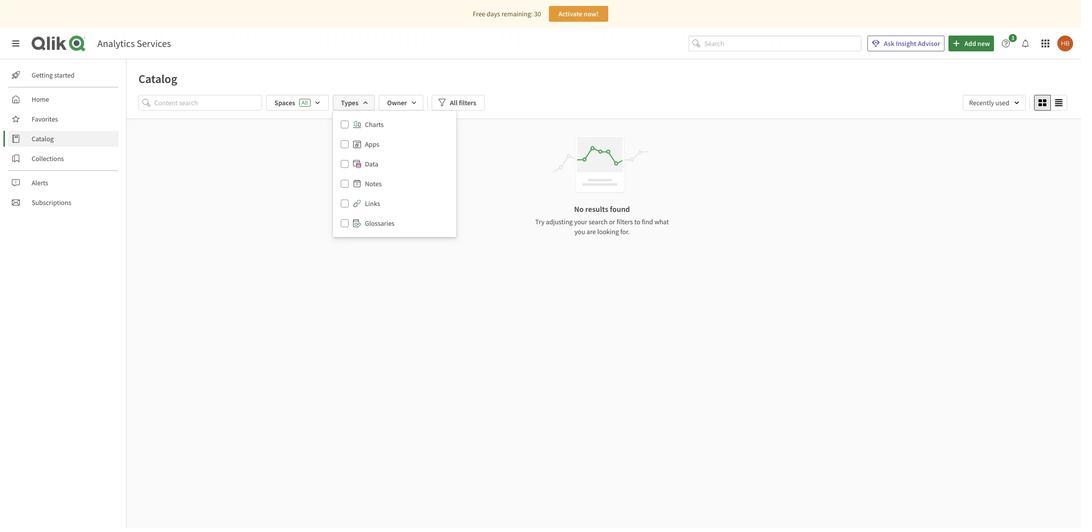 Task type: locate. For each thing, give the bounding box(es) containing it.
services
[[137, 37, 171, 49]]

remaining:
[[502, 9, 533, 18]]

analytics services element
[[97, 37, 171, 49]]

all for all
[[302, 99, 308, 106]]

found
[[610, 204, 630, 214]]

alerts
[[32, 179, 48, 187]]

1 vertical spatial catalog
[[32, 135, 54, 143]]

charts
[[365, 120, 384, 129]]

days
[[487, 9, 500, 18]]

ask insight advisor
[[884, 39, 940, 48]]

ask
[[884, 39, 895, 48]]

catalog down services
[[139, 71, 177, 87]]

searchbar element
[[689, 35, 862, 52]]

used
[[996, 98, 1010, 107]]

catalog
[[139, 71, 177, 87], [32, 135, 54, 143]]

activate now! link
[[549, 6, 608, 22]]

collections link
[[8, 151, 119, 167]]

to
[[635, 218, 641, 227]]

all filters
[[450, 98, 476, 107]]

free days remaining: 30
[[473, 9, 541, 18]]

catalog inside navigation pane element
[[32, 135, 54, 143]]

0 vertical spatial filters
[[459, 98, 476, 107]]

1 horizontal spatial all
[[450, 98, 458, 107]]

home
[[32, 95, 49, 104]]

types
[[341, 98, 358, 107]]

add new
[[965, 39, 990, 48]]

0 vertical spatial catalog
[[139, 71, 177, 87]]

no
[[574, 204, 584, 214]]

analytics services
[[97, 37, 171, 49]]

1 horizontal spatial catalog
[[139, 71, 177, 87]]

all inside dropdown button
[[450, 98, 458, 107]]

3 button
[[998, 34, 1020, 51]]

all filters button
[[432, 95, 485, 111]]

navigation pane element
[[0, 63, 126, 215]]

catalog link
[[8, 131, 119, 147]]

add new button
[[949, 36, 994, 51]]

0 horizontal spatial catalog
[[32, 135, 54, 143]]

for.
[[620, 228, 630, 236]]

favorites link
[[8, 111, 119, 127]]

adjusting
[[546, 218, 573, 227]]

0 horizontal spatial all
[[302, 99, 308, 106]]

1 horizontal spatial filters
[[617, 218, 633, 227]]

new
[[978, 39, 990, 48]]

howard brown image
[[1058, 36, 1073, 51]]

1 vertical spatial filters
[[617, 218, 633, 227]]

advisor
[[918, 39, 940, 48]]

glossaries
[[365, 219, 395, 228]]

getting started link
[[8, 67, 119, 83]]

Content search text field
[[154, 95, 262, 111]]

try
[[535, 218, 545, 227]]

favorites
[[32, 115, 58, 124]]

all
[[450, 98, 458, 107], [302, 99, 308, 106]]

0 horizontal spatial filters
[[459, 98, 476, 107]]

filters
[[459, 98, 476, 107], [617, 218, 633, 227]]

types button
[[333, 95, 375, 111]]

find
[[642, 218, 653, 227]]

filters inside no results found try adjusting your search or filters to find what you are looking for.
[[617, 218, 633, 227]]

owner button
[[379, 95, 423, 111]]

close sidebar menu image
[[12, 40, 20, 47]]

links
[[365, 199, 380, 208]]

catalog down the favorites on the top of the page
[[32, 135, 54, 143]]

switch view group
[[1034, 95, 1067, 111]]



Task type: vqa. For each thing, say whether or not it's contained in the screenshot.
the topmost and
no



Task type: describe. For each thing, give the bounding box(es) containing it.
started
[[54, 71, 75, 80]]

looking
[[597, 228, 619, 236]]

activate now!
[[559, 9, 599, 18]]

3
[[1012, 34, 1015, 42]]

free
[[473, 9, 485, 18]]

filters region
[[127, 93, 1081, 237]]

activate
[[559, 9, 582, 18]]

results
[[585, 204, 608, 214]]

your
[[574, 218, 587, 227]]

or
[[609, 218, 615, 227]]

notes
[[365, 180, 382, 188]]

alerts link
[[8, 175, 119, 191]]

home link
[[8, 92, 119, 107]]

30
[[534, 9, 541, 18]]

Recently used field
[[963, 95, 1026, 111]]

recently used
[[969, 98, 1010, 107]]

all for all filters
[[450, 98, 458, 107]]

are
[[587, 228, 596, 236]]

owner
[[387, 98, 407, 107]]

now!
[[584, 9, 599, 18]]

what
[[655, 218, 669, 227]]

subscriptions
[[32, 198, 71, 207]]

no results found try adjusting your search or filters to find what you are looking for.
[[535, 204, 669, 236]]

collections
[[32, 154, 64, 163]]

subscriptions link
[[8, 195, 119, 211]]

spaces
[[275, 98, 295, 107]]

apps
[[365, 140, 379, 149]]

analytics
[[97, 37, 135, 49]]

filters inside dropdown button
[[459, 98, 476, 107]]

you
[[575, 228, 585, 236]]

ask insight advisor button
[[868, 36, 945, 51]]

add
[[965, 39, 976, 48]]

recently
[[969, 98, 994, 107]]

Search text field
[[705, 35, 862, 52]]

search
[[589, 218, 608, 227]]

getting started
[[32, 71, 75, 80]]

getting
[[32, 71, 53, 80]]

data
[[365, 160, 378, 169]]

insight
[[896, 39, 917, 48]]



